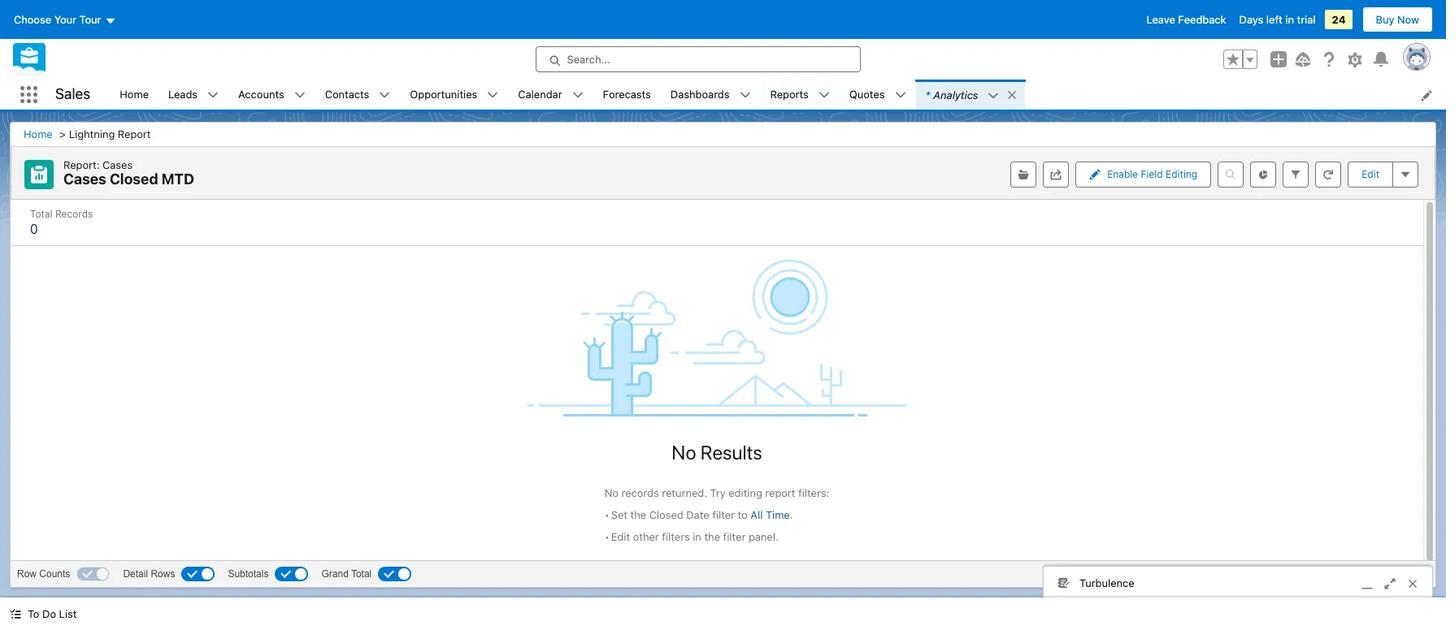 Task type: vqa. For each thing, say whether or not it's contained in the screenshot.
bottommost minor
no



Task type: describe. For each thing, give the bounding box(es) containing it.
to
[[28, 608, 39, 621]]

leave
[[1147, 13, 1175, 26]]

text default image inside to do list button
[[10, 609, 21, 621]]

feedback
[[1178, 13, 1226, 26]]

reports link
[[761, 80, 818, 110]]

leads list item
[[159, 80, 229, 110]]

buy
[[1376, 13, 1395, 26]]

opportunities link
[[400, 80, 487, 110]]

to do list button
[[0, 598, 86, 631]]

list
[[59, 608, 77, 621]]

contacts link
[[315, 80, 379, 110]]

accounts link
[[229, 80, 294, 110]]

reports
[[770, 88, 809, 101]]

turbulence
[[1080, 577, 1135, 590]]

home link
[[110, 80, 159, 110]]

choose your tour
[[14, 13, 101, 26]]

do
[[42, 608, 56, 621]]

choose your tour button
[[13, 7, 117, 33]]

home
[[120, 88, 149, 101]]

now
[[1398, 13, 1419, 26]]

to do list
[[28, 608, 77, 621]]

accounts list item
[[229, 80, 315, 110]]

sales
[[55, 86, 90, 103]]

opportunities list item
[[400, 80, 508, 110]]

dashboards list item
[[661, 80, 761, 110]]

quotes link
[[840, 80, 895, 110]]

*
[[926, 88, 930, 101]]

text default image for leads
[[207, 90, 219, 101]]

choose
[[14, 13, 51, 26]]



Task type: locate. For each thing, give the bounding box(es) containing it.
text default image for calendar
[[572, 90, 583, 101]]

text default image inside accounts list item
[[294, 90, 305, 101]]

1 text default image from the left
[[207, 90, 219, 101]]

left
[[1266, 13, 1283, 26]]

text default image right the reports
[[818, 90, 830, 101]]

text default image
[[207, 90, 219, 101], [739, 90, 751, 101], [818, 90, 830, 101]]

days left in trial
[[1239, 13, 1316, 26]]

list item
[[916, 80, 1026, 110]]

text default image for opportunities
[[487, 90, 499, 101]]

* analytics
[[926, 88, 978, 101]]

contacts list item
[[315, 80, 400, 110]]

your
[[54, 13, 76, 26]]

trial
[[1297, 13, 1316, 26]]

dashboards
[[671, 88, 730, 101]]

in
[[1286, 13, 1294, 26]]

search... button
[[535, 46, 861, 72]]

text default image inside quotes list item
[[895, 90, 906, 101]]

buy now
[[1376, 13, 1419, 26]]

text default image inside "calendar" list item
[[572, 90, 583, 101]]

0 horizontal spatial text default image
[[207, 90, 219, 101]]

days
[[1239, 13, 1264, 26]]

1 horizontal spatial text default image
[[739, 90, 751, 101]]

leads
[[168, 88, 198, 101]]

leave feedback
[[1147, 13, 1226, 26]]

text default image for contacts
[[379, 90, 391, 101]]

reports list item
[[761, 80, 840, 110]]

opportunities
[[410, 88, 477, 101]]

text default image inside dashboards list item
[[739, 90, 751, 101]]

quotes list item
[[840, 80, 916, 110]]

tour
[[79, 13, 101, 26]]

text default image for reports
[[818, 90, 830, 101]]

group
[[1223, 50, 1258, 69]]

leave feedback link
[[1147, 13, 1226, 26]]

calendar
[[518, 88, 562, 101]]

text default image
[[1007, 89, 1018, 101], [294, 90, 305, 101], [379, 90, 391, 101], [487, 90, 499, 101], [572, 90, 583, 101], [895, 90, 906, 101], [988, 90, 999, 101], [10, 609, 21, 621]]

text default image for quotes
[[895, 90, 906, 101]]

buy now button
[[1362, 7, 1433, 33]]

accounts
[[238, 88, 284, 101]]

text default image left "reports" link
[[739, 90, 751, 101]]

text default image inside the contacts list item
[[379, 90, 391, 101]]

forecasts link
[[593, 80, 661, 110]]

2 text default image from the left
[[739, 90, 751, 101]]

quotes
[[849, 88, 885, 101]]

list
[[110, 80, 1446, 110]]

contacts
[[325, 88, 369, 101]]

24
[[1332, 13, 1346, 26]]

text default image inside leads list item
[[207, 90, 219, 101]]

forecasts
[[603, 88, 651, 101]]

2 horizontal spatial text default image
[[818, 90, 830, 101]]

dashboards link
[[661, 80, 739, 110]]

text default image for dashboards
[[739, 90, 751, 101]]

calendar link
[[508, 80, 572, 110]]

text default image inside opportunities list item
[[487, 90, 499, 101]]

leads link
[[159, 80, 207, 110]]

analytics
[[934, 88, 978, 101]]

search...
[[567, 53, 611, 66]]

text default image for *
[[988, 90, 999, 101]]

text default image inside reports "list item"
[[818, 90, 830, 101]]

list containing home
[[110, 80, 1446, 110]]

text default image for accounts
[[294, 90, 305, 101]]

list item containing *
[[916, 80, 1026, 110]]

text default image right leads
[[207, 90, 219, 101]]

3 text default image from the left
[[818, 90, 830, 101]]

calendar list item
[[508, 80, 593, 110]]



